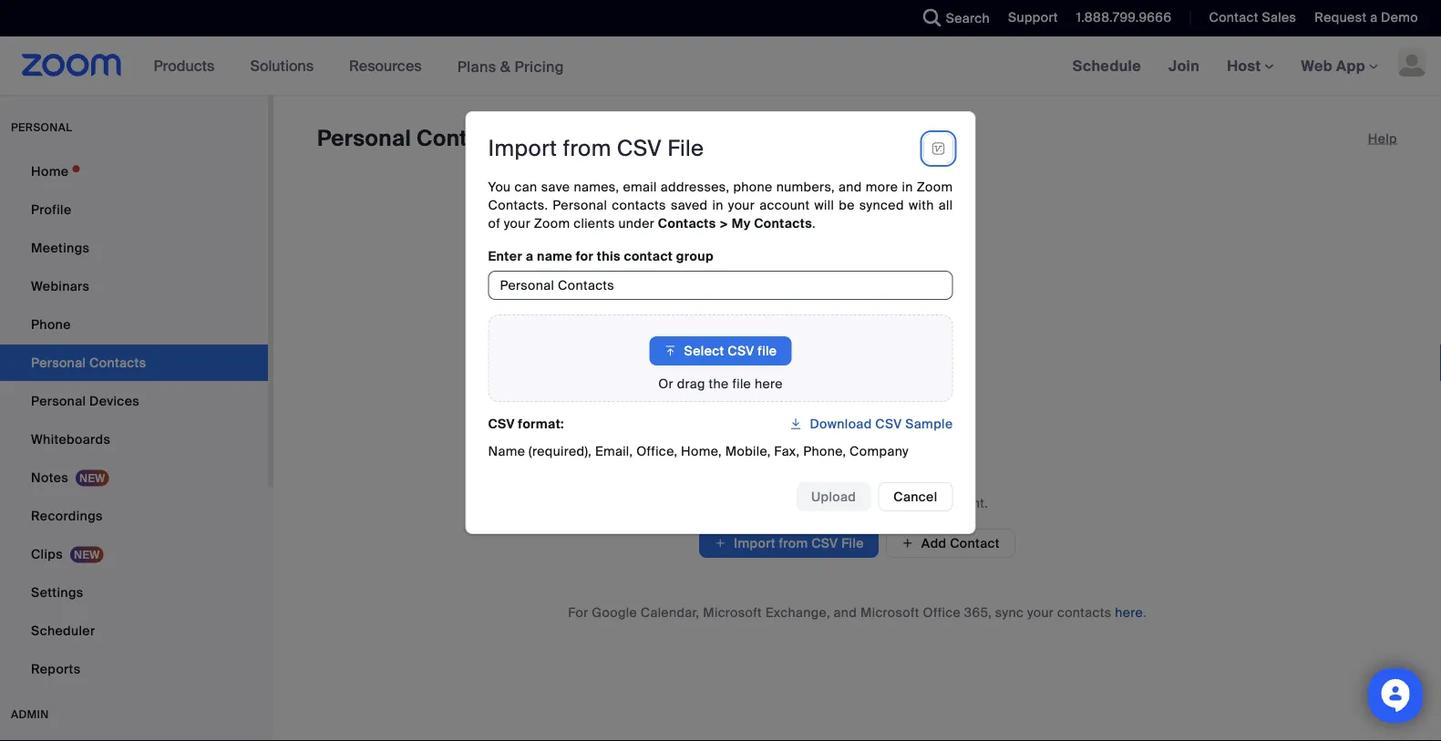Task type: describe. For each thing, give the bounding box(es) containing it.
csv up name
[[488, 415, 515, 432]]

banner containing schedule
[[0, 36, 1441, 96]]

personal for personal devices
[[31, 392, 86, 409]]

2 horizontal spatial contacts
[[754, 215, 812, 232]]

select
[[684, 342, 724, 359]]

1 horizontal spatial contacts
[[658, 215, 716, 232]]

email,
[[595, 443, 633, 459]]

csv inside select csv file button
[[728, 342, 755, 359]]

pricing
[[515, 57, 564, 76]]

0 horizontal spatial contacts
[[417, 124, 514, 153]]

devices
[[89, 392, 140, 409]]

you can save names, email addresses, phone numbers, and more in zoom contacts. personal contacts saved in your account will be synced with all of your zoom clients under
[[488, 178, 953, 232]]

1 vertical spatial zoom
[[534, 215, 570, 232]]

enter
[[488, 247, 523, 264]]

1 vertical spatial .
[[1143, 604, 1147, 621]]

meetings
[[31, 239, 90, 256]]

import from csv file dialog
[[465, 111, 976, 534]]

import from csv file inside button
[[734, 535, 864, 552]]

or
[[658, 375, 674, 392]]

contacts > my contacts .
[[658, 215, 816, 232]]

upload alt thin image
[[664, 342, 677, 360]]

contact sales
[[1209, 9, 1297, 26]]

whiteboards
[[31, 431, 110, 448]]

be
[[839, 196, 855, 213]]

profile link
[[0, 191, 268, 228]]

personal contacts
[[317, 124, 514, 153]]

will
[[815, 196, 834, 213]]

help link
[[1368, 124, 1398, 153]]

home
[[31, 163, 69, 180]]

whiteboards link
[[0, 421, 268, 458]]

group
[[676, 247, 714, 264]]

synced
[[860, 196, 904, 213]]

personal menu menu
[[0, 153, 268, 689]]

fax,
[[774, 443, 800, 459]]

add
[[922, 535, 947, 552]]

contact sales link up meetings navigation
[[1209, 9, 1297, 26]]

import from csv file button
[[699, 529, 879, 558]]

2 vertical spatial zoom
[[895, 495, 931, 511]]

my
[[732, 215, 751, 232]]

schedule
[[1073, 56, 1142, 75]]

file inside application
[[667, 134, 704, 163]]

csv inside download csv sample link
[[876, 415, 902, 432]]

0 vertical spatial contact
[[1209, 9, 1259, 26]]

a for request
[[1370, 9, 1378, 26]]

for
[[576, 247, 594, 264]]

phone
[[733, 178, 773, 195]]

1 vertical spatial here
[[1115, 604, 1143, 621]]

product information navigation
[[140, 36, 578, 96]]

download
[[810, 415, 872, 432]]

numbers,
[[776, 178, 835, 195]]

your down contacts.
[[504, 215, 531, 232]]

under
[[618, 215, 655, 232]]

exchange,
[[766, 604, 830, 621]]

from inside application
[[563, 134, 611, 163]]

your up my
[[728, 196, 755, 213]]

mobile,
[[725, 443, 771, 459]]

recordings link
[[0, 498, 268, 534]]

schedule link
[[1059, 36, 1155, 95]]

contacts.
[[488, 196, 548, 213]]

365,
[[964, 604, 992, 621]]

the
[[709, 375, 729, 392]]

to
[[849, 495, 861, 511]]

download csv sample
[[810, 415, 953, 432]]

drag
[[677, 375, 705, 392]]

reports
[[31, 661, 81, 677]]

this
[[597, 247, 621, 264]]

1 vertical spatial and
[[834, 604, 857, 621]]

upload
[[812, 488, 856, 505]]

sync
[[995, 604, 1024, 621]]

google
[[592, 604, 637, 621]]

(required),
[[529, 443, 592, 459]]

here link
[[1115, 604, 1143, 621]]

personal devices link
[[0, 383, 268, 419]]

with
[[909, 196, 934, 213]]

phone
[[31, 316, 71, 333]]

support
[[1008, 9, 1058, 26]]

or drag the file here
[[658, 375, 783, 392]]

notes
[[31, 469, 68, 486]]

account
[[760, 196, 810, 213]]

help
[[1368, 130, 1398, 147]]

2 microsoft from the left
[[861, 604, 920, 621]]

email
[[623, 178, 657, 195]]

here inside the import from csv file dialog
[[755, 375, 783, 392]]

clips
[[31, 546, 63, 563]]

for google calendar, microsoft exchange, and microsoft office 365, sync your contacts here .
[[568, 604, 1147, 621]]

saved
[[671, 196, 708, 213]]

phone link
[[0, 306, 268, 343]]

personal inside you can save names, email addresses, phone numbers, and more in zoom contacts. personal contacts saved in your account will be synced with all of your zoom clients under
[[553, 196, 607, 213]]

personal devices
[[31, 392, 140, 409]]

home link
[[0, 153, 268, 190]]

add image for add
[[901, 535, 914, 552]]

contact sales link up join
[[1196, 0, 1301, 36]]

format:
[[518, 415, 564, 432]]

csv inside import from csv file application
[[617, 134, 662, 163]]

import inside button
[[734, 535, 776, 552]]

csv format:
[[488, 415, 564, 432]]

save
[[541, 178, 570, 195]]

join link
[[1155, 36, 1214, 95]]



Task type: vqa. For each thing, say whether or not it's contained in the screenshot.
365,
yes



Task type: locate. For each thing, give the bounding box(es) containing it.
1 horizontal spatial import from csv file
[[734, 535, 864, 552]]

1 horizontal spatial file
[[758, 342, 777, 359]]

demo
[[1381, 9, 1419, 26]]

can
[[515, 178, 538, 195]]

reports link
[[0, 651, 268, 687]]

contacts down email
[[612, 196, 666, 213]]

1 horizontal spatial personal
[[317, 124, 411, 153]]

sample
[[906, 415, 953, 432]]

request a demo
[[1315, 9, 1419, 26]]

contact
[[1209, 9, 1259, 26], [950, 535, 1000, 552]]

download csv sample link
[[790, 409, 953, 438]]

contacts down account
[[754, 215, 812, 232]]

1 horizontal spatial import
[[734, 535, 776, 552]]

1 vertical spatial contacts
[[748, 495, 802, 511]]

clients
[[574, 215, 615, 232]]

addresses,
[[661, 178, 730, 195]]

Contact Group Name Input text field
[[488, 271, 953, 300]]

admin
[[11, 707, 49, 722]]

add image for import
[[714, 534, 727, 552]]

contacts
[[612, 196, 666, 213], [748, 495, 802, 511], [1057, 604, 1112, 621]]

0 vertical spatial personal
[[317, 124, 411, 153]]

contacts right "no"
[[748, 495, 802, 511]]

contacts left here link
[[1057, 604, 1112, 621]]

scheduler link
[[0, 613, 268, 649]]

1 vertical spatial from
[[779, 535, 808, 552]]

1 horizontal spatial file
[[842, 535, 864, 552]]

0 horizontal spatial file
[[732, 375, 751, 392]]

zoom
[[917, 178, 953, 195], [534, 215, 570, 232], [895, 495, 931, 511]]

1 vertical spatial in
[[713, 196, 724, 213]]

0 vertical spatial a
[[1370, 9, 1378, 26]]

in up with
[[902, 178, 913, 195]]

personal
[[317, 124, 411, 153], [553, 196, 607, 213], [31, 392, 86, 409]]

0 horizontal spatial .
[[812, 215, 816, 232]]

0 horizontal spatial here
[[755, 375, 783, 392]]

0 horizontal spatial a
[[526, 247, 534, 264]]

0 vertical spatial file
[[758, 342, 777, 359]]

a
[[1370, 9, 1378, 26], [526, 247, 534, 264]]

webinars
[[31, 278, 90, 294]]

zoom up all at the right of page
[[917, 178, 953, 195]]

add image
[[714, 534, 727, 552], [901, 535, 914, 552]]

add image inside add contact button
[[901, 535, 914, 552]]

csv
[[617, 134, 662, 163], [728, 342, 755, 359], [488, 415, 515, 432], [876, 415, 902, 432], [812, 535, 838, 552]]

upload button
[[797, 482, 871, 511]]

clips link
[[0, 536, 268, 573]]

import from csv file up names,
[[488, 134, 704, 163]]

file up addresses, at the top
[[667, 134, 704, 163]]

you
[[488, 178, 511, 195]]

select csv file button
[[650, 336, 792, 366]]

office
[[923, 604, 961, 621]]

no contacts added to your zoom account.
[[727, 495, 988, 511]]

your right to
[[865, 495, 891, 511]]

notes link
[[0, 460, 268, 496]]

select csv file
[[684, 342, 777, 359]]

0 vertical spatial here
[[755, 375, 783, 392]]

add image down "no"
[[714, 534, 727, 552]]

import up can
[[488, 134, 557, 163]]

0 horizontal spatial from
[[563, 134, 611, 163]]

microsoft left office
[[861, 604, 920, 621]]

and right exchange,
[[834, 604, 857, 621]]

file
[[667, 134, 704, 163], [842, 535, 864, 552]]

file down to
[[842, 535, 864, 552]]

in
[[902, 178, 913, 195], [713, 196, 724, 213]]

1 horizontal spatial contact
[[1209, 9, 1259, 26]]

file
[[758, 342, 777, 359], [732, 375, 751, 392]]

0 vertical spatial import from csv file
[[488, 134, 704, 163]]

personal inside "menu"
[[31, 392, 86, 409]]

personal
[[11, 120, 72, 134]]

1 vertical spatial a
[[526, 247, 534, 264]]

1 horizontal spatial .
[[1143, 604, 1147, 621]]

0 vertical spatial import
[[488, 134, 557, 163]]

download alt thin image
[[790, 415, 803, 433]]

1 horizontal spatial microsoft
[[861, 604, 920, 621]]

. inside the import from csv file dialog
[[812, 215, 816, 232]]

request a demo link
[[1301, 0, 1441, 36], [1315, 9, 1419, 26]]

from up names,
[[563, 134, 611, 163]]

0 vertical spatial zoom
[[917, 178, 953, 195]]

1 vertical spatial import
[[734, 535, 776, 552]]

2 vertical spatial personal
[[31, 392, 86, 409]]

your right sync
[[1027, 604, 1054, 621]]

contacts inside you can save names, email addresses, phone numbers, and more in zoom contacts. personal contacts saved in your account will be synced with all of your zoom clients under
[[612, 196, 666, 213]]

1 vertical spatial import from csv file
[[734, 535, 864, 552]]

contact
[[624, 247, 673, 264]]

import from csv file application
[[488, 134, 953, 163]]

personal for personal contacts
[[317, 124, 411, 153]]

file inside button
[[842, 535, 864, 552]]

1 horizontal spatial here
[[1115, 604, 1143, 621]]

1 vertical spatial file
[[842, 535, 864, 552]]

0 vertical spatial .
[[812, 215, 816, 232]]

contact left sales
[[1209, 9, 1259, 26]]

a right enter
[[526, 247, 534, 264]]

1 horizontal spatial from
[[779, 535, 808, 552]]

your
[[728, 196, 755, 213], [504, 215, 531, 232], [865, 495, 891, 511], [1027, 604, 1054, 621]]

plans & pricing
[[457, 57, 564, 76]]

csv up email
[[617, 134, 662, 163]]

personal up the clients
[[553, 196, 607, 213]]

names,
[[574, 178, 619, 195]]

meetings navigation
[[1059, 36, 1441, 96]]

import from csv file inside application
[[488, 134, 704, 163]]

zoom up add
[[895, 495, 931, 511]]

name
[[488, 443, 525, 459]]

file up or drag the file here
[[758, 342, 777, 359]]

0 vertical spatial and
[[839, 178, 862, 195]]

recordings
[[31, 507, 103, 524]]

personal down product information navigation
[[317, 124, 411, 153]]

and up be
[[839, 178, 862, 195]]

of
[[488, 215, 501, 232]]

.
[[812, 215, 816, 232], [1143, 604, 1147, 621]]

1 horizontal spatial add image
[[901, 535, 914, 552]]

cancel
[[894, 488, 938, 505]]

banner
[[0, 36, 1441, 96]]

2 horizontal spatial personal
[[553, 196, 607, 213]]

name (required), email, office, home, mobile, fax, phone, company
[[488, 443, 909, 459]]

phone,
[[803, 443, 846, 459]]

home,
[[681, 443, 722, 459]]

csv down 'added'
[[812, 535, 838, 552]]

for
[[568, 604, 589, 621]]

plans
[[457, 57, 496, 76]]

1 vertical spatial personal
[[553, 196, 607, 213]]

meetings link
[[0, 230, 268, 266]]

0 horizontal spatial import
[[488, 134, 557, 163]]

1 vertical spatial contact
[[950, 535, 1000, 552]]

0 horizontal spatial import from csv file
[[488, 134, 704, 163]]

cancel button
[[878, 482, 953, 511]]

csv up company
[[876, 415, 902, 432]]

import from csv file down 'added'
[[734, 535, 864, 552]]

1 horizontal spatial contacts
[[748, 495, 802, 511]]

>
[[720, 215, 729, 232]]

join
[[1169, 56, 1200, 75]]

0 horizontal spatial add image
[[714, 534, 727, 552]]

zoom up the name
[[534, 215, 570, 232]]

microsoft right calendar,
[[703, 604, 762, 621]]

csv inside import from csv file button
[[812, 535, 838, 552]]

&
[[500, 57, 511, 76]]

a left demo
[[1370, 9, 1378, 26]]

contacts up 'you'
[[417, 124, 514, 153]]

contact right add
[[950, 535, 1000, 552]]

0 vertical spatial contacts
[[612, 196, 666, 213]]

add contact
[[922, 535, 1000, 552]]

0 horizontal spatial in
[[713, 196, 724, 213]]

all
[[939, 196, 953, 213]]

0 horizontal spatial file
[[667, 134, 704, 163]]

office,
[[637, 443, 678, 459]]

from down 'added'
[[779, 535, 808, 552]]

a for enter
[[526, 247, 534, 264]]

0 vertical spatial in
[[902, 178, 913, 195]]

0 vertical spatial from
[[563, 134, 611, 163]]

request
[[1315, 9, 1367, 26]]

1 horizontal spatial a
[[1370, 9, 1378, 26]]

0 horizontal spatial contacts
[[612, 196, 666, 213]]

settings
[[31, 584, 83, 601]]

from inside button
[[779, 535, 808, 552]]

name
[[537, 247, 573, 264]]

settings link
[[0, 574, 268, 611]]

add image inside import from csv file button
[[714, 534, 727, 552]]

file right the
[[732, 375, 751, 392]]

1 vertical spatial file
[[732, 375, 751, 392]]

2 vertical spatial contacts
[[1057, 604, 1112, 621]]

2 horizontal spatial contacts
[[1057, 604, 1112, 621]]

plans & pricing link
[[457, 57, 564, 76], [457, 57, 564, 76]]

personal up whiteboards
[[31, 392, 86, 409]]

1 microsoft from the left
[[703, 604, 762, 621]]

contact inside button
[[950, 535, 1000, 552]]

import from csv file
[[488, 134, 704, 163], [734, 535, 864, 552]]

scheduler
[[31, 622, 95, 639]]

and inside you can save names, email addresses, phone numbers, and more in zoom contacts. personal contacts saved in your account will be synced with all of your zoom clients under
[[839, 178, 862, 195]]

add image left add
[[901, 535, 914, 552]]

contacts down saved
[[658, 215, 716, 232]]

import inside application
[[488, 134, 557, 163]]

more
[[866, 178, 898, 195]]

contacts
[[417, 124, 514, 153], [658, 215, 716, 232], [754, 215, 812, 232]]

0 horizontal spatial microsoft
[[703, 604, 762, 621]]

support link
[[995, 0, 1063, 36], [1008, 9, 1058, 26]]

in up >
[[713, 196, 724, 213]]

0 horizontal spatial personal
[[31, 392, 86, 409]]

0 horizontal spatial contact
[[950, 535, 1000, 552]]

import down "no"
[[734, 535, 776, 552]]

microsoft
[[703, 604, 762, 621], [861, 604, 920, 621]]

sales
[[1262, 9, 1297, 26]]

personal contacts is available only on clients with version 5.8.3 or later. image
[[926, 140, 951, 157]]

added
[[806, 495, 845, 511]]

csv right select
[[728, 342, 755, 359]]

profile
[[31, 201, 72, 218]]

1.888.799.9666 button
[[1063, 0, 1177, 36], [1077, 9, 1172, 26]]

a inside the import from csv file dialog
[[526, 247, 534, 264]]

zoom logo image
[[22, 54, 122, 77]]

enter a name for this contact group
[[488, 247, 714, 264]]

0 vertical spatial file
[[667, 134, 704, 163]]

file inside select csv file button
[[758, 342, 777, 359]]

1 horizontal spatial in
[[902, 178, 913, 195]]



